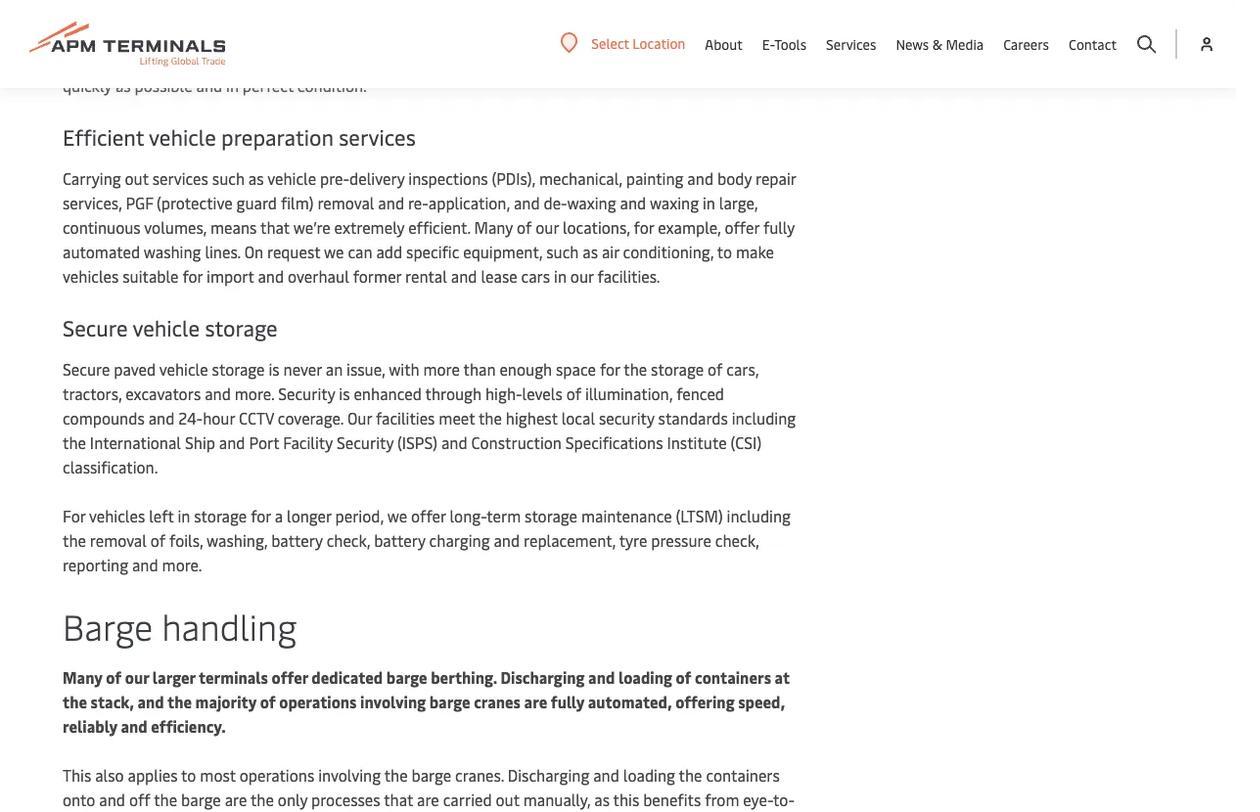 Task type: describe. For each thing, give the bounding box(es) containing it.
handling
[[162, 603, 297, 650]]

barge left berthing.
[[386, 667, 427, 688]]

news & media button
[[896, 0, 984, 88]]

majority
[[195, 692, 257, 713]]

means
[[210, 217, 257, 238]]

of inside "carrying out services such as vehicle pre-delivery inspections (pdis), mechanical, painting and body repair services, pgf (protective guard film) removal and re-application, and de-waxing and waxing in large, continuous volumes, means that we're extremely efficient. many of our locations, for example, offer fully automated washing lines. on request we can add specific equipment, such as air conditioning, to make vehicles suitable for import and overhaul former rental and lease cars in our facilities."
[[517, 217, 532, 238]]

customers
[[705, 50, 779, 71]]

of inside 'with many of our terminals and inland service locations strategically located near to vehicle manufacturing plants, we can offer high-quality tailored services that ensure vehicles reach customers as quickly as possible and in perfect condition.'
[[142, 26, 157, 47]]

more
[[423, 359, 460, 380]]

1 horizontal spatial security
[[337, 432, 394, 453]]

add
[[376, 241, 403, 262]]

of right majority
[[260, 692, 276, 713]]

strategically
[[459, 26, 545, 47]]

rental
[[405, 266, 447, 287]]

washing
[[144, 241, 201, 262]]

are for barge
[[524, 692, 547, 713]]

in right the cars
[[554, 266, 567, 287]]

about
[[705, 35, 743, 53]]

the up illumination,
[[624, 359, 647, 380]]

of up offering on the bottom of the page
[[676, 667, 691, 688]]

delivery
[[350, 168, 405, 189]]

operations inside the many of our larger terminals offer dedicated barge berthing. discharging and loading of containers at the stack, and the majority of operations involving barge cranes are fully automated, offering speed, reliably and efficiency.
[[279, 692, 357, 713]]

24-
[[178, 408, 203, 429]]

media
[[946, 35, 984, 53]]

automated
[[63, 241, 140, 262]]

cctv
[[239, 408, 274, 429]]

involving inside the many of our larger terminals offer dedicated barge berthing. discharging and loading of containers at the stack, and the majority of operations involving barge cranes are fully automated, offering speed, reliably and efficiency.
[[360, 692, 426, 713]]

the down compounds at the left of the page
[[63, 432, 86, 453]]

and down hour on the left of the page
[[219, 432, 245, 453]]

many of our larger terminals offer dedicated barge berthing. discharging and loading of containers at the stack, and the majority of operations involving barge cranes are fully automated, offering speed, reliably and efficiency.
[[63, 667, 790, 737]]

our down 'de-'
[[536, 217, 559, 238]]

pre-
[[320, 168, 350, 189]]

terminals
[[187, 26, 256, 47]]

can inside 'with many of our terminals and inland service locations strategically located near to vehicle manufacturing plants, we can offer high-quality tailored services that ensure vehicles reach customers as quickly as possible and in perfect condition.'
[[246, 50, 270, 71]]

standards
[[658, 408, 728, 429]]

select location
[[592, 34, 686, 52]]

import
[[207, 266, 254, 287]]

storage down import
[[205, 313, 278, 342]]

involving inside this also applies to most operations involving the barge cranes. discharging and loading the containers onto and off the barge are the only processes that are carried out manually, as this benefits from eye-to
[[318, 765, 381, 786]]

and down meet
[[441, 432, 468, 453]]

enhanced
[[354, 383, 422, 404]]

make
[[736, 241, 774, 262]]

through
[[425, 383, 482, 404]]

storage up washing,
[[194, 506, 247, 527]]

for down washing
[[182, 266, 203, 287]]

request
[[267, 241, 320, 262]]

and down larger
[[137, 692, 164, 713]]

out inside this also applies to most operations involving the barge cranes. discharging and loading the containers onto and off the barge are the only processes that are carried out manually, as this benefits from eye-to
[[496, 789, 520, 811]]

to inside this also applies to most operations involving the barge cranes. discharging and loading the containers onto and off the barge are the only processes that are carried out manually, as this benefits from eye-to
[[181, 765, 196, 786]]

in inside for vehicles left in storage for a longer period, we offer long-term storage maintenance (ltsm) including the removal of foils, washing, battery check, battery charging and replacement, tyre pressure check, reporting and more.
[[178, 506, 190, 527]]

overhaul
[[288, 266, 349, 287]]

painting
[[626, 168, 684, 189]]

1 waxing from the left
[[567, 192, 616, 213]]

mechanical,
[[539, 168, 622, 189]]

the up reliably at left bottom
[[63, 692, 87, 713]]

illumination,
[[585, 383, 673, 404]]

onto
[[63, 789, 95, 811]]

for
[[63, 506, 86, 527]]

1 check, from the left
[[327, 530, 370, 551]]

loading inside this also applies to most operations involving the barge cranes. discharging and loading the containers onto and off the barge are the only processes that are carried out manually, as this benefits from eye-to
[[623, 765, 675, 786]]

institute
[[667, 432, 727, 453]]

only
[[278, 789, 308, 811]]

more. inside secure paved vehicle storage is never an issue, with more than enough space for the storage of cars, tractors, excavators and more. security is enhanced through high-levels of illumination, fenced compounds and 24-hour cctv coverage. our facilities meet the highest local security standards including the international ship and port facility security (isps) and construction specifications institute (csi) classification.
[[235, 383, 274, 404]]

and down plants,
[[196, 75, 222, 96]]

barge down the most
[[181, 789, 221, 811]]

long-
[[450, 506, 487, 527]]

benefits
[[643, 789, 701, 811]]

storage up cctv
[[212, 359, 265, 380]]

foils,
[[169, 530, 203, 551]]

offer inside the many of our larger terminals offer dedicated barge berthing. discharging and loading of containers at the stack, and the majority of operations involving barge cranes are fully automated, offering speed, reliably and efficiency.
[[272, 667, 308, 688]]

efficient
[[63, 122, 144, 151]]

conditioning,
[[623, 241, 714, 262]]

this
[[63, 765, 91, 786]]

of up stack,
[[106, 667, 122, 688]]

to inside "carrying out services such as vehicle pre-delivery inspections (pdis), mechanical, painting and body repair services, pgf (protective guard film) removal and re-application, and de-waxing and waxing in large, continuous volumes, means that we're extremely efficient. many of our locations, for example, offer fully automated washing lines. on request we can add specific equipment, such as air conditioning, to make vehicles suitable for import and overhaul former rental and lease cars in our facilities."
[[717, 241, 732, 262]]

more. inside for vehicles left in storage for a longer period, we offer long-term storage maintenance (ltsm) including the removal of foils, washing, battery check, battery charging and replacement, tyre pressure check, reporting and more.
[[162, 555, 202, 576]]

1 vertical spatial is
[[339, 383, 350, 404]]

for vehicles left in storage for a longer period, we offer long-term storage maintenance (ltsm) including the removal of foils, washing, battery check, battery charging and replacement, tyre pressure check, reporting and more.
[[63, 506, 791, 576]]

large,
[[719, 192, 758, 213]]

dedicated
[[312, 667, 383, 688]]

as up guard
[[248, 168, 264, 189]]

as down manufacturing
[[115, 75, 131, 96]]

repair
[[756, 168, 796, 189]]

location
[[633, 34, 686, 52]]

on
[[244, 241, 263, 262]]

reach
[[663, 50, 701, 71]]

left
[[149, 506, 174, 527]]

secure vehicle storage
[[63, 313, 278, 342]]

&
[[933, 35, 943, 53]]

vehicles inside for vehicles left in storage for a longer period, we offer long-term storage maintenance (ltsm) including the removal of foils, washing, battery check, battery charging and replacement, tyre pressure check, reporting and more.
[[89, 506, 145, 527]]

storage up replacement,
[[525, 506, 578, 527]]

with many of our terminals and inland service locations strategically located near to vehicle manufacturing plants, we can offer high-quality tailored services that ensure vehicles reach customers as quickly as possible and in perfect condition.
[[63, 26, 798, 96]]

possible
[[135, 75, 192, 96]]

contact
[[1069, 35, 1117, 53]]

we inside for vehicles left in storage for a longer period, we offer long-term storage maintenance (ltsm) including the removal of foils, washing, battery check, battery charging and replacement, tyre pressure check, reporting and more.
[[387, 506, 407, 527]]

containers inside this also applies to most operations involving the barge cranes. discharging and loading the containers onto and off the barge are the only processes that are carried out manually, as this benefits from eye-to
[[706, 765, 780, 786]]

0 vertical spatial security
[[278, 383, 335, 404]]

than
[[464, 359, 496, 380]]

inspections
[[408, 168, 488, 189]]

1 battery from the left
[[271, 530, 323, 551]]

compounds
[[63, 408, 145, 429]]

hour
[[203, 408, 235, 429]]

in inside 'with many of our terminals and inland service locations strategically located near to vehicle manufacturing plants, we can offer high-quality tailored services that ensure vehicles reach customers as quickly as possible and in perfect condition.'
[[226, 75, 239, 96]]

fully inside "carrying out services such as vehicle pre-delivery inspections (pdis), mechanical, painting and body repair services, pgf (protective guard film) removal and re-application, and de-waxing and waxing in large, continuous volumes, means that we're extremely efficient. many of our locations, for example, offer fully automated washing lines. on request we can add specific equipment, such as air conditioning, to make vehicles suitable for import and overhaul former rental and lease cars in our facilities."
[[763, 217, 795, 238]]

we inside "carrying out services such as vehicle pre-delivery inspections (pdis), mechanical, painting and body repair services, pgf (protective guard film) removal and re-application, and de-waxing and waxing in large, continuous volumes, means that we're extremely efficient. many of our locations, for example, offer fully automated washing lines. on request we can add specific equipment, such as air conditioning, to make vehicles suitable for import and overhaul former rental and lease cars in our facilities."
[[324, 241, 344, 262]]

and left inland
[[259, 26, 286, 47]]

carrying out services such as vehicle pre-delivery inspections (pdis), mechanical, painting and body repair services, pgf (protective guard film) removal and re-application, and de-waxing and waxing in large, continuous volumes, means that we're extremely efficient. many of our locations, for example, offer fully automated washing lines. on request we can add specific equipment, such as air conditioning, to make vehicles suitable for import and overhaul former rental and lease cars in our facilities.
[[63, 168, 796, 287]]

vehicle down possible
[[149, 122, 216, 151]]

e-tools
[[762, 35, 807, 53]]

vehicles inside 'with many of our terminals and inland service locations strategically located near to vehicle manufacturing plants, we can offer high-quality tailored services that ensure vehicles reach customers as quickly as possible and in perfect condition.'
[[603, 50, 659, 71]]

coverage.
[[278, 408, 344, 429]]

maintenance
[[581, 506, 672, 527]]

the right meet
[[479, 408, 502, 429]]

the inside for vehicles left in storage for a longer period, we offer long-term storage maintenance (ltsm) including the removal of foils, washing, battery check, battery charging and replacement, tyre pressure check, reporting and more.
[[63, 530, 86, 551]]

carrying
[[63, 168, 121, 189]]

reliably
[[63, 716, 117, 737]]

as left air
[[583, 241, 598, 262]]

secure for secure vehicle storage
[[63, 313, 128, 342]]

vehicle inside secure paved vehicle storage is never an issue, with more than enough space for the storage of cars, tractors, excavators and more. security is enhanced through high-levels of illumination, fenced compounds and 24-hour cctv coverage. our facilities meet the highest local security standards including the international ship and port facility security (isps) and construction specifications institute (csi) classification.
[[159, 359, 208, 380]]

services
[[826, 35, 877, 53]]

barge up the carried
[[412, 765, 451, 786]]

and up hour on the left of the page
[[205, 383, 231, 404]]

barge handling
[[63, 603, 297, 650]]

tractors,
[[63, 383, 122, 404]]

manually,
[[523, 789, 591, 811]]

of inside for vehicles left in storage for a longer period, we offer long-term storage maintenance (ltsm) including the removal of foils, washing, battery check, battery charging and replacement, tyre pressure check, reporting and more.
[[151, 530, 166, 551]]

meet
[[439, 408, 475, 429]]

cars
[[521, 266, 550, 287]]

of down space
[[566, 383, 581, 404]]

automated,
[[588, 692, 672, 713]]

tyre
[[619, 530, 647, 551]]

and down painting on the top of the page
[[620, 192, 646, 213]]

and up automated,
[[588, 667, 615, 688]]

cars,
[[727, 359, 759, 380]]

to inside 'with many of our terminals and inland service locations strategically located near to vehicle manufacturing plants, we can offer high-quality tailored services that ensure vehicles reach customers as quickly as possible and in perfect condition.'
[[639, 26, 654, 47]]

storage up fenced
[[651, 359, 704, 380]]

secure for secure paved vehicle storage is never an issue, with more than enough space for the storage of cars, tractors, excavators and more. security is enhanced through high-levels of illumination, fenced compounds and 24-hour cctv coverage. our facilities meet the highest local security standards including the international ship and port facility security (isps) and construction specifications institute (csi) classification.
[[63, 359, 110, 380]]

example,
[[658, 217, 721, 238]]

offer inside 'with many of our terminals and inland service locations strategically located near to vehicle manufacturing plants, we can offer high-quality tailored services that ensure vehicles reach customers as quickly as possible and in perfect condition.'
[[274, 50, 309, 71]]

offer inside for vehicles left in storage for a longer period, we offer long-term storage maintenance (ltsm) including the removal of foils, washing, battery check, battery charging and replacement, tyre pressure check, reporting and more.
[[411, 506, 446, 527]]

vehicle inside "carrying out services such as vehicle pre-delivery inspections (pdis), mechanical, painting and body repair services, pgf (protective guard film) removal and re-application, and de-waxing and waxing in large, continuous volumes, means that we're extremely efficient. many of our locations, for example, offer fully automated washing lines. on request we can add specific equipment, such as air conditioning, to make vehicles suitable for import and overhaul former rental and lease cars in our facilities."
[[267, 168, 316, 189]]

suitable
[[123, 266, 179, 287]]

high- inside 'with many of our terminals and inland service locations strategically located near to vehicle manufacturing plants, we can offer high-quality tailored services that ensure vehicles reach customers as quickly as possible and in perfect condition.'
[[313, 50, 349, 71]]

2 check, from the left
[[715, 530, 759, 551]]

(ltsm)
[[676, 506, 723, 527]]

lease
[[481, 266, 517, 287]]

levels
[[522, 383, 563, 404]]



Task type: vqa. For each thing, say whether or not it's contained in the screenshot.
the charging
yes



Task type: locate. For each thing, give the bounding box(es) containing it.
2 waxing from the left
[[650, 192, 699, 213]]

1 horizontal spatial waxing
[[650, 192, 699, 213]]

(pdis),
[[492, 168, 536, 189]]

1 horizontal spatial fully
[[763, 217, 795, 238]]

eye-
[[743, 789, 773, 811]]

many
[[474, 217, 513, 238], [63, 667, 102, 688]]

as right e-
[[783, 50, 798, 71]]

1 vertical spatial can
[[348, 241, 373, 262]]

can up perfect
[[246, 50, 270, 71]]

0 horizontal spatial fully
[[551, 692, 584, 713]]

news & media
[[896, 35, 984, 53]]

0 vertical spatial vehicles
[[603, 50, 659, 71]]

high- up condition.
[[313, 50, 349, 71]]

are right cranes
[[524, 692, 547, 713]]

0 vertical spatial removal
[[318, 192, 374, 213]]

0 horizontal spatial we
[[222, 50, 242, 71]]

discharging inside this also applies to most operations involving the barge cranes. discharging and loading the containers onto and off the barge are the only processes that are carried out manually, as this benefits from eye-to
[[508, 765, 590, 786]]

1 horizontal spatial to
[[639, 26, 654, 47]]

our inside 'with many of our terminals and inland service locations strategically located near to vehicle manufacturing plants, we can offer high-quality tailored services that ensure vehicles reach customers as quickly as possible and in perfect condition.'
[[161, 26, 184, 47]]

that inside 'with many of our terminals and inland service locations strategically located near to vehicle manufacturing plants, we can offer high-quality tailored services that ensure vehicles reach customers as quickly as possible and in perfect condition.'
[[519, 50, 548, 71]]

to
[[639, 26, 654, 47], [717, 241, 732, 262], [181, 765, 196, 786]]

of
[[142, 26, 157, 47], [517, 217, 532, 238], [708, 359, 723, 380], [566, 383, 581, 404], [151, 530, 166, 551], [106, 667, 122, 688], [676, 667, 691, 688], [260, 692, 276, 713]]

can
[[246, 50, 270, 71], [348, 241, 373, 262]]

the down for at the left of the page
[[63, 530, 86, 551]]

term
[[487, 506, 521, 527]]

(csi)
[[731, 432, 762, 453]]

vehicles right for at the left of the page
[[89, 506, 145, 527]]

that down strategically
[[519, 50, 548, 71]]

removal inside "carrying out services such as vehicle pre-delivery inspections (pdis), mechanical, painting and body repair services, pgf (protective guard film) removal and re-application, and de-waxing and waxing in large, continuous volumes, means that we're extremely efficient. many of our locations, for example, offer fully automated washing lines. on request we can add specific equipment, such as air conditioning, to make vehicles suitable for import and overhaul former rental and lease cars in our facilities."
[[318, 192, 374, 213]]

containers
[[695, 667, 771, 688], [706, 765, 780, 786]]

that down guard
[[260, 217, 290, 238]]

1 horizontal spatial high-
[[485, 383, 522, 404]]

services up (protective
[[152, 168, 208, 189]]

vehicle inside 'with many of our terminals and inland service locations strategically located near to vehicle manufacturing plants, we can offer high-quality tailored services that ensure vehicles reach customers as quickly as possible and in perfect condition.'
[[658, 26, 707, 47]]

and down the "excavators"
[[148, 408, 175, 429]]

1 vertical spatial we
[[324, 241, 344, 262]]

including up (csi)
[[732, 408, 796, 429]]

classification.
[[63, 457, 158, 478]]

most
[[200, 765, 236, 786]]

for up conditioning,
[[634, 217, 654, 238]]

1 horizontal spatial services
[[339, 122, 416, 151]]

fully left automated,
[[551, 692, 584, 713]]

1 vertical spatial removal
[[90, 530, 147, 551]]

discharging up cranes
[[501, 667, 585, 688]]

services inside 'with many of our terminals and inland service locations strategically located near to vehicle manufacturing plants, we can offer high-quality tailored services that ensure vehicles reach customers as quickly as possible and in perfect condition.'
[[459, 50, 515, 71]]

offer inside "carrying out services such as vehicle pre-delivery inspections (pdis), mechanical, painting and body repair services, pgf (protective guard film) removal and re-application, and de-waxing and waxing in large, continuous volumes, means that we're extremely efficient. many of our locations, for example, offer fully automated washing lines. on request we can add specific equipment, such as air conditioning, to make vehicles suitable for import and overhaul former rental and lease cars in our facilities."
[[725, 217, 760, 238]]

0 horizontal spatial is
[[269, 359, 280, 380]]

1 vertical spatial including
[[727, 506, 791, 527]]

perfect
[[243, 75, 294, 96]]

the down larger
[[167, 692, 192, 713]]

1 vertical spatial such
[[546, 241, 579, 262]]

are down the most
[[225, 789, 247, 811]]

storage
[[205, 313, 278, 342], [212, 359, 265, 380], [651, 359, 704, 380], [194, 506, 247, 527], [525, 506, 578, 527]]

the
[[624, 359, 647, 380], [479, 408, 502, 429], [63, 432, 86, 453], [63, 530, 86, 551], [63, 692, 87, 713], [167, 692, 192, 713], [384, 765, 408, 786], [679, 765, 702, 786], [154, 789, 177, 811], [251, 789, 274, 811]]

0 vertical spatial fully
[[763, 217, 795, 238]]

1 horizontal spatial battery
[[374, 530, 426, 551]]

body
[[718, 168, 752, 189]]

vehicle up film)
[[267, 168, 316, 189]]

battery down the period,
[[374, 530, 426, 551]]

0 horizontal spatial check,
[[327, 530, 370, 551]]

re-
[[408, 192, 429, 213]]

security
[[599, 408, 655, 429]]

also
[[95, 765, 124, 786]]

of down the left
[[151, 530, 166, 551]]

and down on
[[258, 266, 284, 287]]

1 vertical spatial vehicles
[[63, 266, 119, 287]]

check,
[[327, 530, 370, 551], [715, 530, 759, 551]]

for up illumination,
[[600, 359, 620, 380]]

operations up the only
[[240, 765, 314, 786]]

0 vertical spatial more.
[[235, 383, 274, 404]]

0 vertical spatial involving
[[360, 692, 426, 713]]

our up stack,
[[125, 667, 149, 688]]

we down 'terminals'
[[222, 50, 242, 71]]

0 horizontal spatial such
[[212, 168, 245, 189]]

is down an
[[339, 383, 350, 404]]

careers
[[1003, 35, 1049, 53]]

0 vertical spatial operations
[[279, 692, 357, 713]]

the up benefits
[[679, 765, 702, 786]]

air
[[602, 241, 619, 262]]

2 horizontal spatial to
[[717, 241, 732, 262]]

2 horizontal spatial are
[[524, 692, 547, 713]]

1 vertical spatial more.
[[162, 555, 202, 576]]

0 vertical spatial many
[[474, 217, 513, 238]]

secure
[[63, 313, 128, 342], [63, 359, 110, 380]]

to left make
[[717, 241, 732, 262]]

1 horizontal spatial is
[[339, 383, 350, 404]]

and down (pdis),
[[514, 192, 540, 213]]

are inside the many of our larger terminals offer dedicated barge berthing. discharging and loading of containers at the stack, and the majority of operations involving barge cranes are fully automated, offering speed, reliably and efficiency.
[[524, 692, 547, 713]]

as left 'this' at the bottom of page
[[594, 789, 610, 811]]

offering
[[676, 692, 735, 713]]

0 horizontal spatial that
[[260, 217, 290, 238]]

0 horizontal spatial are
[[225, 789, 247, 811]]

0 vertical spatial discharging
[[501, 667, 585, 688]]

2 vertical spatial to
[[181, 765, 196, 786]]

services button
[[826, 0, 877, 88]]

1 vertical spatial operations
[[240, 765, 314, 786]]

and down term
[[494, 530, 520, 551]]

0 horizontal spatial more.
[[162, 555, 202, 576]]

in right the left
[[178, 506, 190, 527]]

our up plants,
[[161, 26, 184, 47]]

and down stack,
[[121, 716, 148, 737]]

as inside this also applies to most operations involving the barge cranes. discharging and loading the containers onto and off the barge are the only processes that are carried out manually, as this benefits from eye-to
[[594, 789, 610, 811]]

port
[[249, 432, 279, 453]]

the down the many of our larger terminals offer dedicated barge berthing. discharging and loading of containers at the stack, and the majority of operations involving barge cranes are fully automated, offering speed, reliably and efficiency.
[[384, 765, 408, 786]]

many inside the many of our larger terminals offer dedicated barge berthing. discharging and loading of containers at the stack, and the majority of operations involving barge cranes are fully automated, offering speed, reliably and efficiency.
[[63, 667, 102, 688]]

extremely
[[334, 217, 405, 238]]

secure up the tractors,
[[63, 359, 110, 380]]

that inside this also applies to most operations involving the barge cranes. discharging and loading the containers onto and off the barge are the only processes that are carried out manually, as this benefits from eye-to
[[384, 789, 413, 811]]

1 vertical spatial high-
[[485, 383, 522, 404]]

to left the most
[[181, 765, 196, 786]]

1 horizontal spatial removal
[[318, 192, 374, 213]]

0 vertical spatial containers
[[695, 667, 771, 688]]

for inside secure paved vehicle storage is never an issue, with more than enough space for the storage of cars, tractors, excavators and more. security is enhanced through high-levels of illumination, fenced compounds and 24-hour cctv coverage. our facilities meet the highest local security standards including the international ship and port facility security (isps) and construction specifications institute (csi) classification.
[[600, 359, 620, 380]]

more. up cctv
[[235, 383, 274, 404]]

ensure
[[552, 50, 599, 71]]

are left the carried
[[417, 789, 439, 811]]

this also applies to most operations involving the barge cranes. discharging and loading the containers onto and off the barge are the only processes that are carried out manually, as this benefits from eye-to
[[63, 765, 795, 812]]

vehicle
[[658, 26, 707, 47], [149, 122, 216, 151], [267, 168, 316, 189], [133, 313, 200, 342], [159, 359, 208, 380]]

1 vertical spatial security
[[337, 432, 394, 453]]

high- inside secure paved vehicle storage is never an issue, with more than enough space for the storage of cars, tractors, excavators and more. security is enhanced through high-levels of illumination, fenced compounds and 24-hour cctv coverage. our facilities meet the highest local security standards including the international ship and port facility security (isps) and construction specifications institute (csi) classification.
[[485, 383, 522, 404]]

2 vertical spatial that
[[384, 789, 413, 811]]

0 horizontal spatial to
[[181, 765, 196, 786]]

containers up offering on the bottom of the page
[[695, 667, 771, 688]]

0 horizontal spatial out
[[125, 168, 149, 189]]

operations
[[279, 692, 357, 713], [240, 765, 314, 786]]

pressure
[[651, 530, 712, 551]]

and up 'this' at the bottom of page
[[593, 765, 620, 786]]

1 vertical spatial to
[[717, 241, 732, 262]]

quality
[[349, 50, 398, 71]]

application,
[[429, 192, 510, 213]]

with
[[63, 26, 96, 47]]

we're
[[293, 217, 331, 238]]

secure inside secure paved vehicle storage is never an issue, with more than enough space for the storage of cars, tractors, excavators and more. security is enhanced through high-levels of illumination, fenced compounds and 24-hour cctv coverage. our facilities meet the highest local security standards including the international ship and port facility security (isps) and construction specifications institute (csi) classification.
[[63, 359, 110, 380]]

1 vertical spatial many
[[63, 667, 102, 688]]

1 horizontal spatial out
[[496, 789, 520, 811]]

and left the body
[[688, 168, 714, 189]]

period,
[[335, 506, 384, 527]]

carried
[[443, 789, 492, 811]]

vehicle up the paved
[[133, 313, 200, 342]]

we
[[222, 50, 242, 71], [324, 241, 344, 262], [387, 506, 407, 527]]

off
[[129, 789, 150, 811]]

space
[[556, 359, 596, 380]]

0 vertical spatial we
[[222, 50, 242, 71]]

charging
[[429, 530, 490, 551]]

0 vertical spatial out
[[125, 168, 149, 189]]

and left the lease
[[451, 266, 477, 287]]

1 horizontal spatial that
[[384, 789, 413, 811]]

including right (ltsm)
[[727, 506, 791, 527]]

services inside "carrying out services such as vehicle pre-delivery inspections (pdis), mechanical, painting and body repair services, pgf (protective guard film) removal and re-application, and de-waxing and waxing in large, continuous volumes, means that we're extremely efficient. many of our locations, for example, offer fully automated washing lines. on request we can add specific equipment, such as air conditioning, to make vehicles suitable for import and overhaul former rental and lease cars in our facilities."
[[152, 168, 208, 189]]

near
[[605, 26, 636, 47]]

1 vertical spatial discharging
[[508, 765, 590, 786]]

0 horizontal spatial services
[[152, 168, 208, 189]]

out down cranes.
[[496, 789, 520, 811]]

offer down inland
[[274, 50, 309, 71]]

involving down the dedicated
[[360, 692, 426, 713]]

e-tools button
[[762, 0, 807, 88]]

local
[[562, 408, 595, 429]]

1 horizontal spatial more.
[[235, 383, 274, 404]]

de-
[[544, 192, 567, 213]]

1 horizontal spatial check,
[[715, 530, 759, 551]]

fully
[[763, 217, 795, 238], [551, 692, 584, 713]]

such
[[212, 168, 245, 189], [546, 241, 579, 262]]

containers up eye-
[[706, 765, 780, 786]]

0 horizontal spatial high-
[[313, 50, 349, 71]]

operations down the dedicated
[[279, 692, 357, 713]]

removal inside for vehicles left in storage for a longer period, we offer long-term storage maintenance (ltsm) including the removal of foils, washing, battery check, battery charging and replacement, tyre pressure check, reporting and more.
[[90, 530, 147, 551]]

and right reporting
[[132, 555, 158, 576]]

2 vertical spatial we
[[387, 506, 407, 527]]

of right the many at left top
[[142, 26, 157, 47]]

we inside 'with many of our terminals and inland service locations strategically located near to vehicle manufacturing plants, we can offer high-quality tailored services that ensure vehicles reach customers as quickly as possible and in perfect condition.'
[[222, 50, 242, 71]]

battery
[[271, 530, 323, 551], [374, 530, 426, 551]]

battery down the longer
[[271, 530, 323, 551]]

0 horizontal spatial security
[[278, 383, 335, 404]]

1 horizontal spatial can
[[348, 241, 373, 262]]

former
[[353, 266, 402, 287]]

operations inside this also applies to most operations involving the barge cranes. discharging and loading the containers onto and off the barge are the only processes that are carried out manually, as this benefits from eye-to
[[240, 765, 314, 786]]

security down our
[[337, 432, 394, 453]]

1 vertical spatial secure
[[63, 359, 110, 380]]

services down strategically
[[459, 50, 515, 71]]

from
[[705, 789, 739, 811]]

discharging inside the many of our larger terminals offer dedicated barge berthing. discharging and loading of containers at the stack, and the majority of operations involving barge cranes are fully automated, offering speed, reliably and efficiency.
[[501, 667, 585, 688]]

0 horizontal spatial many
[[63, 667, 102, 688]]

such up the cars
[[546, 241, 579, 262]]

2 secure from the top
[[63, 359, 110, 380]]

the left the only
[[251, 789, 274, 811]]

efficiency.
[[151, 716, 226, 737]]

0 vertical spatial to
[[639, 26, 654, 47]]

offer right terminals
[[272, 667, 308, 688]]

guard
[[236, 192, 277, 213]]

loading inside the many of our larger terminals offer dedicated barge berthing. discharging and loading of containers at the stack, and the majority of operations involving barge cranes are fully automated, offering speed, reliably and efficiency.
[[619, 667, 672, 688]]

2 horizontal spatial services
[[459, 50, 515, 71]]

this
[[613, 789, 640, 811]]

facilities
[[376, 408, 435, 429]]

in left large,
[[703, 192, 715, 213]]

tools
[[774, 35, 807, 53]]

the right off at left bottom
[[154, 789, 177, 811]]

that right processes
[[384, 789, 413, 811]]

out
[[125, 168, 149, 189], [496, 789, 520, 811]]

vehicles down automated
[[63, 266, 119, 287]]

including inside for vehicles left in storage for a longer period, we offer long-term storage maintenance (ltsm) including the removal of foils, washing, battery check, battery charging and replacement, tyre pressure check, reporting and more.
[[727, 506, 791, 527]]

our
[[347, 408, 372, 429]]

tailored
[[401, 50, 456, 71]]

1 vertical spatial loading
[[623, 765, 675, 786]]

discharging up manually,
[[508, 765, 590, 786]]

1 vertical spatial involving
[[318, 765, 381, 786]]

lines.
[[205, 241, 241, 262]]

vehicle up reach
[[658, 26, 707, 47]]

0 vertical spatial services
[[459, 50, 515, 71]]

removal down pre-
[[318, 192, 374, 213]]

our right the cars
[[571, 266, 594, 287]]

can inside "carrying out services such as vehicle pre-delivery inspections (pdis), mechanical, painting and body repair services, pgf (protective guard film) removal and re-application, and de-waxing and waxing in large, continuous volumes, means that we're extremely efficient. many of our locations, for example, offer fully automated washing lines. on request we can add specific equipment, such as air conditioning, to make vehicles suitable for import and overhaul former rental and lease cars in our facilities."
[[348, 241, 373, 262]]

1 secure from the top
[[63, 313, 128, 342]]

security up coverage.
[[278, 383, 335, 404]]

0 horizontal spatial battery
[[271, 530, 323, 551]]

1 horizontal spatial such
[[546, 241, 579, 262]]

secure up the paved
[[63, 313, 128, 342]]

0 vertical spatial such
[[212, 168, 245, 189]]

containers inside the many of our larger terminals offer dedicated barge berthing. discharging and loading of containers at the stack, and the majority of operations involving barge cranes are fully automated, offering speed, reliably and efficiency.
[[695, 667, 771, 688]]

many up equipment,
[[474, 217, 513, 238]]

that inside "carrying out services such as vehicle pre-delivery inspections (pdis), mechanical, painting and body repair services, pgf (protective guard film) removal and re-application, and de-waxing and waxing in large, continuous volumes, means that we're extremely efficient. many of our locations, for example, offer fully automated washing lines. on request we can add specific equipment, such as air conditioning, to make vehicles suitable for import and overhaul former rental and lease cars in our facilities."
[[260, 217, 290, 238]]

0 vertical spatial can
[[246, 50, 270, 71]]

ship
[[185, 432, 215, 453]]

that
[[519, 50, 548, 71], [260, 217, 290, 238], [384, 789, 413, 811]]

service
[[337, 26, 387, 47]]

our inside the many of our larger terminals offer dedicated barge berthing. discharging and loading of containers at the stack, and the majority of operations involving barge cranes are fully automated, offering speed, reliably and efficiency.
[[125, 667, 149, 688]]

2 horizontal spatial that
[[519, 50, 548, 71]]

1 vertical spatial services
[[339, 122, 416, 151]]

film)
[[281, 192, 314, 213]]

fully up make
[[763, 217, 795, 238]]

barge down berthing.
[[429, 692, 470, 713]]

0 vertical spatial loading
[[619, 667, 672, 688]]

for inside for vehicles left in storage for a longer period, we offer long-term storage maintenance (ltsm) including the removal of foils, washing, battery check, battery charging and replacement, tyre pressure check, reporting and more.
[[251, 506, 271, 527]]

1 horizontal spatial we
[[324, 241, 344, 262]]

and left re-
[[378, 192, 404, 213]]

2 vertical spatial services
[[152, 168, 208, 189]]

are for processes
[[417, 789, 439, 811]]

efficient.
[[408, 217, 471, 238]]

including inside secure paved vehicle storage is never an issue, with more than enough space for the storage of cars, tractors, excavators and more. security is enhanced through high-levels of illumination, fenced compounds and 24-hour cctv coverage. our facilities meet the highest local security standards including the international ship and port facility security (isps) and construction specifications institute (csi) classification.
[[732, 408, 796, 429]]

terminals
[[199, 667, 268, 688]]

vehicles inside "carrying out services such as vehicle pre-delivery inspections (pdis), mechanical, painting and body repair services, pgf (protective guard film) removal and re-application, and de-waxing and waxing in large, continuous volumes, means that we're extremely efficient. many of our locations, for example, offer fully automated washing lines. on request we can add specific equipment, such as air conditioning, to make vehicles suitable for import and overhaul former rental and lease cars in our facilities."
[[63, 266, 119, 287]]

facilities.
[[598, 266, 660, 287]]

0 vertical spatial secure
[[63, 313, 128, 342]]

we right the period,
[[387, 506, 407, 527]]

1 horizontal spatial many
[[474, 217, 513, 238]]

0 vertical spatial including
[[732, 408, 796, 429]]

0 horizontal spatial removal
[[90, 530, 147, 551]]

longer
[[287, 506, 331, 527]]

many inside "carrying out services such as vehicle pre-delivery inspections (pdis), mechanical, painting and body repair services, pgf (protective guard film) removal and re-application, and de-waxing and waxing in large, continuous volumes, means that we're extremely efficient. many of our locations, for example, offer fully automated washing lines. on request we can add specific equipment, such as air conditioning, to make vehicles suitable for import and overhaul former rental and lease cars in our facilities."
[[474, 217, 513, 238]]

out up pgf
[[125, 168, 149, 189]]

1 vertical spatial that
[[260, 217, 290, 238]]

speed,
[[738, 692, 785, 713]]

services up delivery
[[339, 122, 416, 151]]

services
[[459, 50, 515, 71], [339, 122, 416, 151], [152, 168, 208, 189]]

involving up processes
[[318, 765, 381, 786]]

reporting
[[63, 555, 128, 576]]

out inside "carrying out services such as vehicle pre-delivery inspections (pdis), mechanical, painting and body repair services, pgf (protective guard film) removal and re-application, and de-waxing and waxing in large, continuous volumes, means that we're extremely efficient. many of our locations, for example, offer fully automated washing lines. on request we can add specific equipment, such as air conditioning, to make vehicles suitable for import and overhaul former rental and lease cars in our facilities."
[[125, 168, 149, 189]]

of up equipment,
[[517, 217, 532, 238]]

vehicles
[[603, 50, 659, 71], [63, 266, 119, 287], [89, 506, 145, 527]]

offer up charging in the bottom left of the page
[[411, 506, 446, 527]]

1 vertical spatial out
[[496, 789, 520, 811]]

vehicles down near
[[603, 50, 659, 71]]

fully inside the many of our larger terminals offer dedicated barge berthing. discharging and loading of containers at the stack, and the majority of operations involving barge cranes are fully automated, offering speed, reliably and efficiency.
[[551, 692, 584, 713]]

0 vertical spatial high-
[[313, 50, 349, 71]]

0 horizontal spatial can
[[246, 50, 270, 71]]

waxing up locations,
[[567, 192, 616, 213]]

2 battery from the left
[[374, 530, 426, 551]]

check, down the period,
[[327, 530, 370, 551]]

and down also on the left of page
[[99, 789, 125, 811]]

of left cars,
[[708, 359, 723, 380]]

0 vertical spatial is
[[269, 359, 280, 380]]

2 vertical spatial vehicles
[[89, 506, 145, 527]]

cranes.
[[455, 765, 504, 786]]

are
[[524, 692, 547, 713], [225, 789, 247, 811], [417, 789, 439, 811]]

0 vertical spatial that
[[519, 50, 548, 71]]

2 horizontal spatial we
[[387, 506, 407, 527]]

news
[[896, 35, 929, 53]]

1 vertical spatial containers
[[706, 765, 780, 786]]

fenced
[[677, 383, 724, 404]]

1 vertical spatial fully
[[551, 692, 584, 713]]

0 horizontal spatial waxing
[[567, 192, 616, 213]]

waxing up example,
[[650, 192, 699, 213]]

manufacturing
[[63, 50, 167, 71]]

1 horizontal spatial are
[[417, 789, 439, 811]]



